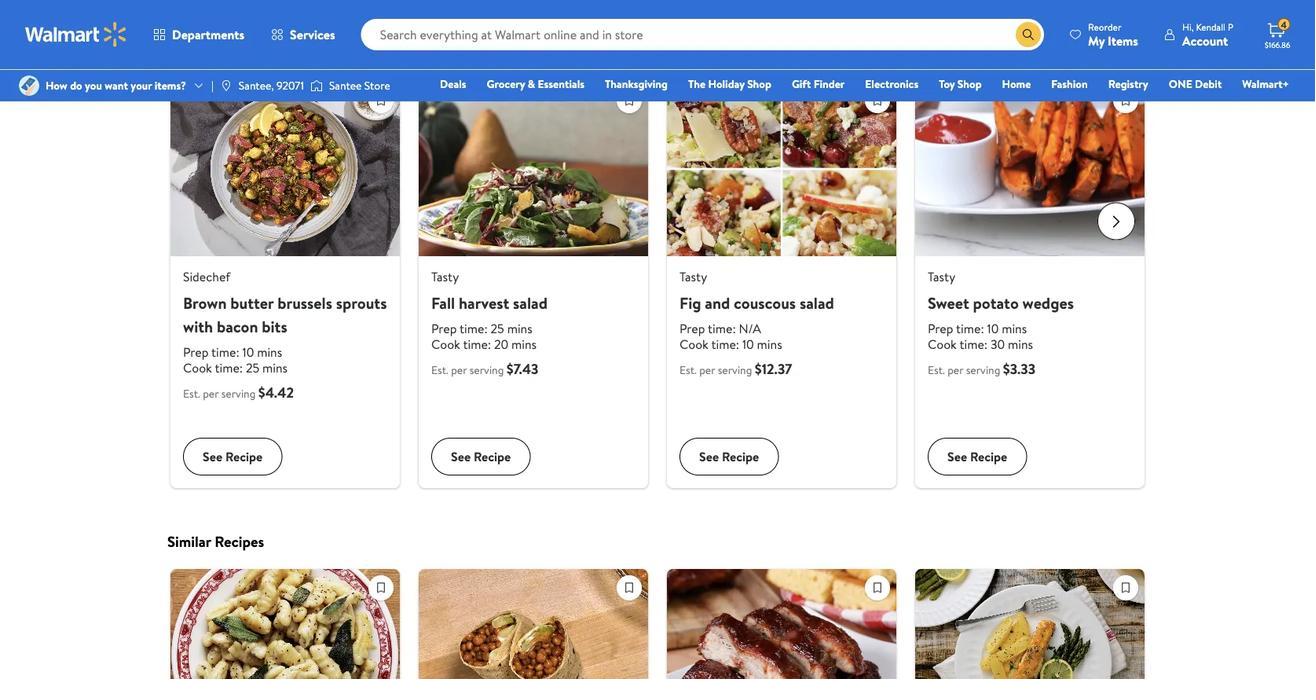 Task type: vqa. For each thing, say whether or not it's contained in the screenshot.


Task type: describe. For each thing, give the bounding box(es) containing it.
reorder my items
[[1089, 20, 1139, 49]]

similar
[[167, 531, 211, 551]]

est. per serving $4.42
[[183, 383, 294, 402]]

per for fig and couscous salad
[[700, 362, 715, 377]]

est. per serving $12.37
[[680, 359, 793, 379]]

tasty for fig
[[680, 268, 708, 285]]

cook for brown butter brussels sprouts with bacon bits
[[183, 359, 212, 376]]

$12.37
[[755, 359, 793, 379]]

account
[[1183, 32, 1229, 49]]

bacon
[[217, 315, 258, 337]]

2 salad from the left
[[800, 291, 835, 313]]

one debit
[[1169, 76, 1222, 92]]

want
[[105, 78, 128, 93]]

santee
[[329, 78, 362, 93]]

Walmart Site-Wide search field
[[361, 19, 1045, 50]]

finder
[[814, 76, 845, 92]]

departments button
[[140, 16, 258, 53]]

tasty for sweet
[[928, 268, 956, 285]]

92071
[[277, 78, 304, 93]]

toy shop link
[[932, 75, 989, 92]]

 image for santee store
[[310, 78, 323, 94]]

registry
[[1109, 76, 1149, 92]]

saved image for easy homemade potato gnocchi image
[[369, 576, 393, 600]]

see recipe for potato
[[948, 448, 1008, 465]]

home link
[[996, 75, 1039, 92]]

prep time: 10 mins cook time: 25 mins
[[183, 343, 288, 376]]

hi,
[[1183, 20, 1194, 33]]

$4.42
[[258, 383, 294, 402]]

services button
[[258, 16, 349, 53]]

serving for and
[[718, 362, 752, 377]]

tasty for fall
[[432, 268, 459, 285]]

goes
[[167, 43, 199, 64]]

recipe for and
[[722, 448, 759, 465]]

sprouts
[[336, 291, 387, 313]]

est. for fall harvest salad
[[432, 362, 449, 377]]

serving for butter
[[221, 386, 256, 401]]

how do you want your items?
[[46, 78, 186, 93]]

recipe for harvest
[[474, 448, 511, 465]]

mins up $4.42
[[263, 359, 288, 376]]

well
[[203, 43, 228, 64]]

p
[[1228, 20, 1234, 33]]

items?
[[155, 78, 186, 93]]

per for brown butter brussels sprouts with bacon bits
[[203, 386, 219, 401]]

see for sweet potato wedges
[[948, 448, 968, 465]]

est. per serving $7.43
[[432, 359, 539, 379]]

est. for brown butter brussels sprouts with bacon bits
[[183, 386, 200, 401]]

oven baked bbq baby back ribs image
[[667, 569, 897, 679]]

2 shop from the left
[[958, 76, 982, 92]]

kendall
[[1197, 20, 1226, 33]]

see recipe for butter
[[203, 448, 263, 465]]

prep for fall harvest salad
[[432, 320, 457, 337]]

butter
[[231, 291, 274, 313]]

gift finder link
[[785, 75, 852, 92]]

one debit link
[[1162, 75, 1230, 92]]

mins right 20
[[512, 335, 537, 353]]

how
[[46, 78, 67, 93]]

cook inside prep time: n/a cook time: 10 mins
[[680, 335, 709, 353]]

saved image for the oven baked bbq baby back ribs image on the bottom right of the page
[[866, 576, 890, 600]]

santee,
[[239, 78, 274, 93]]

$7.43
[[507, 359, 539, 379]]

saved image for sweet potato wedges image at the right of page
[[1115, 89, 1138, 112]]

10 for sweet potato wedges
[[988, 320, 999, 337]]

services
[[290, 26, 335, 43]]

serving for potato
[[966, 362, 1001, 377]]

4
[[1282, 18, 1287, 31]]

brown
[[183, 291, 227, 313]]

toy
[[939, 76, 955, 92]]

the holiday shop link
[[681, 75, 779, 92]]

the
[[689, 76, 706, 92]]

est. for sweet potato wedges
[[928, 362, 945, 377]]

per for fall harvest salad
[[451, 362, 467, 377]]

prep time: 25 mins cook time: 20 mins
[[432, 320, 537, 353]]

toy shop
[[939, 76, 982, 92]]

fig and couscous salad image
[[667, 82, 897, 256]]

mins inside prep time: n/a cook time: 10 mins
[[757, 335, 783, 353]]

mins right 30
[[1008, 335, 1034, 353]]

per for sweet potato wedges
[[948, 362, 964, 377]]

you
[[85, 78, 102, 93]]

saved image for the buffalo chickpea wraps image
[[618, 576, 641, 600]]

1 salad from the left
[[513, 291, 548, 313]]

debit
[[1196, 76, 1222, 92]]

sweet potato wedges
[[928, 291, 1074, 313]]

fig
[[680, 291, 702, 313]]

brown butter brussels sprouts with bacon bits
[[183, 291, 387, 337]]

est. per serving $3.33
[[928, 359, 1036, 379]]

sidechef
[[183, 268, 231, 285]]

fall harvest salad
[[432, 291, 548, 313]]



Task type: locate. For each thing, give the bounding box(es) containing it.
search icon image
[[1023, 28, 1035, 41]]

your
[[131, 78, 152, 93]]

prep down brown
[[183, 343, 209, 361]]

2 horizontal spatial tasty
[[928, 268, 956, 285]]

1 see recipe from the left
[[203, 448, 263, 465]]

prep time: 10 mins cook time: 30 mins
[[928, 320, 1034, 353]]

deals
[[440, 76, 467, 92]]

hi, kendall p account
[[1183, 20, 1234, 49]]

1 horizontal spatial salad
[[800, 291, 835, 313]]

n/a
[[739, 320, 762, 337]]

prep
[[432, 320, 457, 337], [680, 320, 705, 337], [928, 320, 954, 337], [183, 343, 209, 361]]

couscous
[[734, 291, 796, 313]]

serving down prep time: n/a cook time: 10 mins
[[718, 362, 752, 377]]

brown butter brussels sprouts with bacon bits image
[[171, 82, 400, 256]]

per inside the est. per serving $3.33
[[948, 362, 964, 377]]

walmart image
[[25, 22, 127, 47]]

electronics
[[866, 76, 919, 92]]

home
[[1003, 76, 1031, 92]]

2 horizontal spatial 10
[[988, 320, 999, 337]]

|
[[211, 78, 214, 93]]

$3.33
[[1003, 359, 1036, 379]]

20
[[494, 335, 509, 353]]

saved image for fall harvest salad image
[[618, 89, 641, 112]]

with
[[232, 43, 260, 64], [183, 315, 213, 337]]

prep for brown butter brussels sprouts with bacon bits
[[183, 343, 209, 361]]

1 recipe from the left
[[226, 448, 263, 465]]

cook inside prep time: 10 mins cook time: 25 mins
[[183, 359, 212, 376]]

with down brown
[[183, 315, 213, 337]]

serving inside est. per serving $12.37
[[718, 362, 752, 377]]

thanksgiving
[[605, 76, 668, 92]]

2 see recipe from the left
[[451, 448, 511, 465]]

10 inside prep time: 10 mins cook time: 30 mins
[[988, 320, 999, 337]]

serving inside the est. per serving $3.33
[[966, 362, 1001, 377]]

time:
[[460, 320, 488, 337], [708, 320, 736, 337], [957, 320, 985, 337], [463, 335, 491, 353], [712, 335, 740, 353], [960, 335, 988, 353], [211, 343, 239, 361], [215, 359, 243, 376]]

see recipe for and
[[700, 448, 759, 465]]

30
[[991, 335, 1005, 353]]

mins up $12.37
[[757, 335, 783, 353]]

see for fall harvest salad
[[451, 448, 471, 465]]

saved image for the fig and couscous salad image at the right of the page
[[866, 89, 890, 112]]

serving for harvest
[[470, 362, 504, 377]]

shop right toy at the top right of page
[[958, 76, 982, 92]]

with inside brown butter brussels sprouts with bacon bits
[[183, 315, 213, 337]]

1 tasty from the left
[[432, 268, 459, 285]]

Search search field
[[361, 19, 1045, 50]]

tasty up the fig
[[680, 268, 708, 285]]

gift finder
[[792, 76, 845, 92]]

1 shop from the left
[[748, 76, 772, 92]]

2 tasty from the left
[[680, 268, 708, 285]]

next slide of list image
[[1098, 202, 1136, 240]]

&
[[528, 76, 535, 92]]

prep inside prep time: n/a cook time: 10 mins
[[680, 320, 705, 337]]

serving inside est. per serving $4.42
[[221, 386, 256, 401]]

1 vertical spatial 25
[[246, 359, 260, 376]]

10 down potato
[[988, 320, 999, 337]]

santee, 92071
[[239, 78, 304, 93]]

mins down sweet potato wedges
[[1002, 320, 1027, 337]]

serving down 20
[[470, 362, 504, 377]]

see for fig and couscous salad
[[700, 448, 719, 465]]

the holiday shop
[[689, 76, 772, 92]]

prep down 'fall'
[[432, 320, 457, 337]]

cook down sweet
[[928, 335, 957, 353]]

prep for fig and couscous salad
[[680, 320, 705, 337]]

grocery
[[487, 76, 525, 92]]

items
[[1108, 32, 1139, 49]]

easy homemade potato gnocchi image
[[171, 569, 400, 679]]

brussels
[[278, 291, 332, 313]]

thanksgiving link
[[598, 75, 675, 92]]

and
[[705, 291, 730, 313]]

3 see recipe from the left
[[700, 448, 759, 465]]

per down 'prep time: 25 mins cook time: 20 mins'
[[451, 362, 467, 377]]

do
[[70, 78, 82, 93]]

potato
[[973, 291, 1019, 313]]

per inside 'est. per serving $7.43'
[[451, 362, 467, 377]]

recipes
[[215, 531, 264, 551]]

1 horizontal spatial 10
[[743, 335, 754, 353]]

see for brown butter brussels sprouts with bacon bits
[[203, 448, 222, 465]]

serving inside 'est. per serving $7.43'
[[470, 362, 504, 377]]

with right well
[[232, 43, 260, 64]]

saved image for brown butter brussels sprouts with bacon bits image
[[369, 89, 393, 112]]

10 inside prep time: 10 mins cook time: 25 mins
[[242, 343, 254, 361]]

salad right harvest
[[513, 291, 548, 313]]

est. down prep time: 10 mins cook time: 25 mins
[[183, 386, 200, 401]]

est. for fig and couscous salad
[[680, 362, 697, 377]]

3 tasty from the left
[[928, 268, 956, 285]]

see recipe for harvest
[[451, 448, 511, 465]]

25 up est. per serving $4.42
[[246, 359, 260, 376]]

4 see from the left
[[948, 448, 968, 465]]

sweet potato wedges image
[[916, 82, 1145, 256]]

registry link
[[1102, 75, 1156, 92]]

$166.86
[[1265, 39, 1291, 50]]

wedges
[[1023, 291, 1074, 313]]

10
[[988, 320, 999, 337], [743, 335, 754, 353], [242, 343, 254, 361]]

santee store
[[329, 78, 390, 93]]

recipe
[[226, 448, 263, 465], [474, 448, 511, 465], [722, 448, 759, 465], [971, 448, 1008, 465]]

 image
[[310, 78, 323, 94], [220, 79, 233, 92]]

one
[[1169, 76, 1193, 92]]

 image right |
[[220, 79, 233, 92]]

3 recipe from the left
[[722, 448, 759, 465]]

prep down the fig
[[680, 320, 705, 337]]

serving down 30
[[966, 362, 1001, 377]]

per inside est. per serving $4.42
[[203, 386, 219, 401]]

1 horizontal spatial with
[[232, 43, 260, 64]]

per down prep time: n/a cook time: 10 mins
[[700, 362, 715, 377]]

10 inside prep time: n/a cook time: 10 mins
[[743, 335, 754, 353]]

per inside est. per serving $12.37
[[700, 362, 715, 377]]

tasty
[[432, 268, 459, 285], [680, 268, 708, 285], [928, 268, 956, 285]]

est. inside the est. per serving $3.33
[[928, 362, 945, 377]]

saved image
[[618, 89, 641, 112], [1115, 89, 1138, 112], [866, 576, 890, 600], [1115, 576, 1138, 600]]

see recipe
[[203, 448, 263, 465], [451, 448, 511, 465], [700, 448, 759, 465], [948, 448, 1008, 465]]

serving
[[470, 362, 504, 377], [718, 362, 752, 377], [966, 362, 1001, 377], [221, 386, 256, 401]]

3 see from the left
[[700, 448, 719, 465]]

0 horizontal spatial tasty
[[432, 268, 459, 285]]

holiday
[[709, 76, 745, 92]]

0 horizontal spatial salad
[[513, 291, 548, 313]]

per
[[451, 362, 467, 377], [700, 362, 715, 377], [948, 362, 964, 377], [203, 386, 219, 401]]

0 horizontal spatial with
[[183, 315, 213, 337]]

brown sugar salmon image
[[916, 569, 1145, 679]]

est. down prep time: 10 mins cook time: 30 mins on the right of the page
[[928, 362, 945, 377]]

est. down prep time: n/a cook time: 10 mins
[[680, 362, 697, 377]]

fig and couscous salad
[[680, 291, 835, 313]]

grocery & essentials link
[[480, 75, 592, 92]]

est. inside 'est. per serving $7.43'
[[432, 362, 449, 377]]

0 vertical spatial 25
[[491, 320, 504, 337]]

electronics link
[[859, 75, 926, 92]]

per down prep time: 10 mins cook time: 30 mins on the right of the page
[[948, 362, 964, 377]]

saved image
[[369, 89, 393, 112], [866, 89, 890, 112], [369, 576, 393, 600], [618, 576, 641, 600]]

0 horizontal spatial shop
[[748, 76, 772, 92]]

reorder
[[1089, 20, 1122, 33]]

0 vertical spatial with
[[232, 43, 260, 64]]

25 inside 'prep time: 25 mins cook time: 20 mins'
[[491, 320, 504, 337]]

cook down 'fall'
[[432, 335, 460, 353]]

prep time: n/a cook time: 10 mins
[[680, 320, 783, 353]]

tasty up sweet
[[928, 268, 956, 285]]

 image for santee, 92071
[[220, 79, 233, 92]]

mins
[[507, 320, 533, 337], [1002, 320, 1027, 337], [512, 335, 537, 353], [757, 335, 783, 353], [1008, 335, 1034, 353], [257, 343, 282, 361], [263, 359, 288, 376]]

mins down fall harvest salad
[[507, 320, 533, 337]]

serving down prep time: 10 mins cook time: 25 mins
[[221, 386, 256, 401]]

25 down fall harvest salad
[[491, 320, 504, 337]]

est. inside est. per serving $12.37
[[680, 362, 697, 377]]

cook up est. per serving $4.42
[[183, 359, 212, 376]]

 image right 92071
[[310, 78, 323, 94]]

cook for sweet potato wedges
[[928, 335, 957, 353]]

prep for sweet potato wedges
[[928, 320, 954, 337]]

harvest
[[459, 291, 510, 313]]

my
[[1089, 32, 1105, 49]]

25 inside prep time: 10 mins cook time: 25 mins
[[246, 359, 260, 376]]

per down prep time: 10 mins cook time: 25 mins
[[203, 386, 219, 401]]

walmart+
[[1243, 76, 1290, 92]]

1 horizontal spatial 25
[[491, 320, 504, 337]]

deals link
[[433, 75, 474, 92]]

 image
[[19, 75, 39, 96]]

4 recipe from the left
[[971, 448, 1008, 465]]

fall harvest salad image
[[419, 82, 648, 256]]

fashion link
[[1045, 75, 1095, 92]]

est. inside est. per serving $4.42
[[183, 386, 200, 401]]

essentials
[[538, 76, 585, 92]]

1 horizontal spatial tasty
[[680, 268, 708, 285]]

10 up est. per serving $12.37
[[743, 335, 754, 353]]

0 horizontal spatial 25
[[246, 359, 260, 376]]

shop right holiday
[[748, 76, 772, 92]]

0 horizontal spatial  image
[[220, 79, 233, 92]]

0 horizontal spatial 10
[[242, 343, 254, 361]]

cook
[[432, 335, 460, 353], [680, 335, 709, 353], [928, 335, 957, 353], [183, 359, 212, 376]]

salad right couscous
[[800, 291, 835, 313]]

goes well with
[[167, 43, 260, 64]]

tasty up 'fall'
[[432, 268, 459, 285]]

departments
[[172, 26, 245, 43]]

1 horizontal spatial  image
[[310, 78, 323, 94]]

cook for fall harvest salad
[[432, 335, 460, 353]]

prep inside prep time: 10 mins cook time: 30 mins
[[928, 320, 954, 337]]

cook down the fig
[[680, 335, 709, 353]]

cook inside 'prep time: 25 mins cook time: 20 mins'
[[432, 335, 460, 353]]

prep inside 'prep time: 25 mins cook time: 20 mins'
[[432, 320, 457, 337]]

walmart+ link
[[1236, 75, 1297, 92]]

recipe for potato
[[971, 448, 1008, 465]]

mins down bits
[[257, 343, 282, 361]]

est. down 'prep time: 25 mins cook time: 20 mins'
[[432, 362, 449, 377]]

cook inside prep time: 10 mins cook time: 30 mins
[[928, 335, 957, 353]]

10 for brown butter brussels sprouts with bacon bits
[[242, 343, 254, 361]]

sweet
[[928, 291, 970, 313]]

1 vertical spatial with
[[183, 315, 213, 337]]

store
[[365, 78, 390, 93]]

2 see from the left
[[451, 448, 471, 465]]

grocery & essentials
[[487, 76, 585, 92]]

buffalo chickpea wraps image
[[419, 569, 648, 679]]

25
[[491, 320, 504, 337], [246, 359, 260, 376]]

4 see recipe from the left
[[948, 448, 1008, 465]]

1 horizontal spatial shop
[[958, 76, 982, 92]]

1 see from the left
[[203, 448, 222, 465]]

similar recipes
[[167, 531, 264, 551]]

fall
[[432, 291, 455, 313]]

recipe for butter
[[226, 448, 263, 465]]

prep down sweet
[[928, 320, 954, 337]]

fashion
[[1052, 76, 1088, 92]]

10 down bacon
[[242, 343, 254, 361]]

bits
[[262, 315, 287, 337]]

prep inside prep time: 10 mins cook time: 25 mins
[[183, 343, 209, 361]]

2 recipe from the left
[[474, 448, 511, 465]]

saved image for brown sugar salmon image
[[1115, 576, 1138, 600]]



